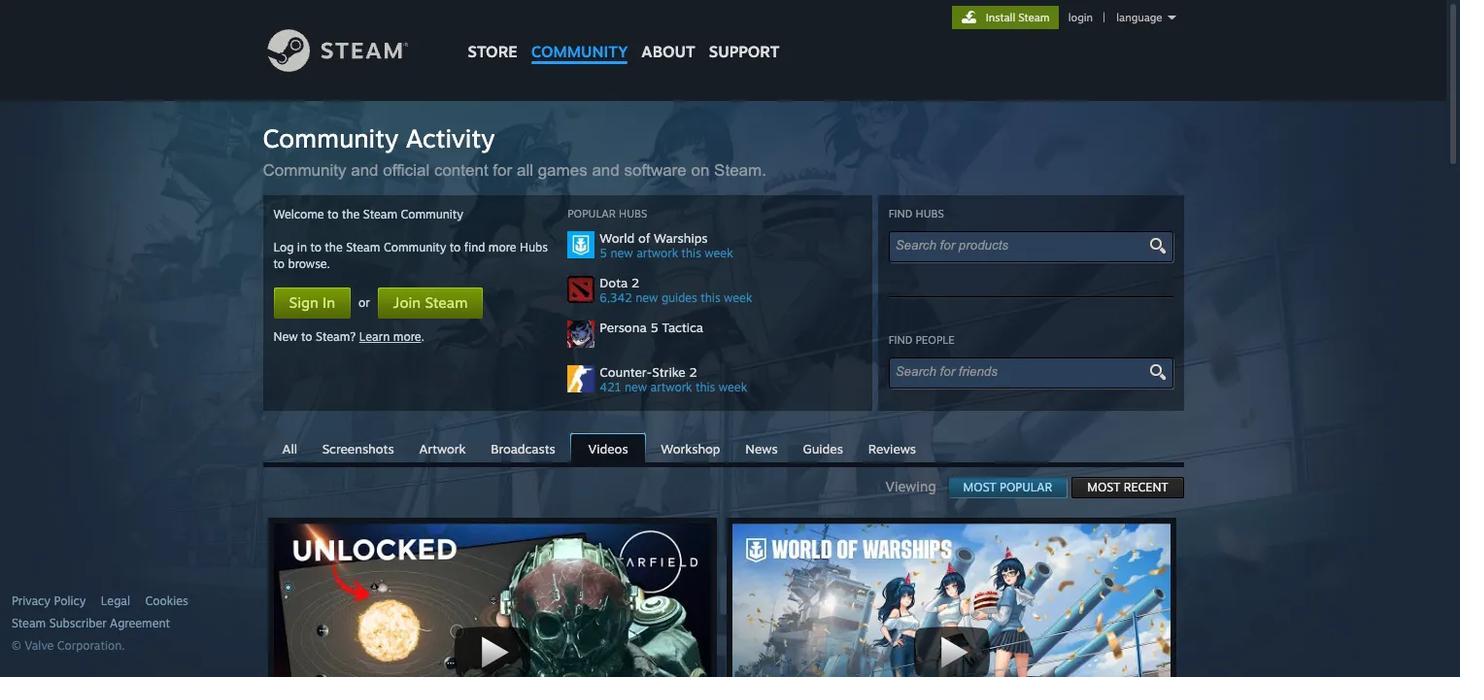 Task type: locate. For each thing, give the bounding box(es) containing it.
0 horizontal spatial popular
[[568, 207, 616, 221]]

new inside world of warships 5 new artwork this week
[[611, 246, 633, 260]]

most inside "link"
[[963, 480, 997, 495]]

the inside the log in to the steam community to find more hubs to browse.
[[325, 240, 343, 255]]

1 vertical spatial this
[[701, 291, 721, 305]]

news
[[746, 441, 778, 457]]

videos link
[[571, 433, 646, 464]]

1 vertical spatial 2
[[689, 364, 697, 380]]

2 vertical spatial this
[[696, 380, 715, 394]]

2 right the strike
[[689, 364, 697, 380]]

and right games
[[592, 161, 620, 180]]

popular
[[568, 207, 616, 221], [1000, 480, 1052, 495]]

more right "find"
[[489, 240, 517, 255]]

to right welcome
[[327, 207, 339, 222]]

week for 2
[[719, 380, 747, 394]]

artwork inside counter-strike 2 421 new artwork this week
[[651, 380, 692, 394]]

privacy policy link
[[12, 594, 86, 609]]

agreement
[[110, 616, 170, 631]]

learn
[[359, 329, 390, 344]]

login
[[1069, 11, 1093, 24]]

0 horizontal spatial most
[[963, 480, 997, 495]]

1 vertical spatial hubs
[[520, 240, 548, 255]]

recent
[[1124, 480, 1168, 495]]

more inside the log in to the steam community to find more hubs to browse.
[[489, 240, 517, 255]]

privacy
[[12, 594, 50, 608]]

this right the strike
[[696, 380, 715, 394]]

steam down welcome to the steam community in the top left of the page
[[346, 240, 380, 255]]

persona 5 tactica
[[600, 320, 703, 335]]

community inside the log in to the steam community to find more hubs to browse.
[[384, 240, 446, 255]]

1 vertical spatial popular
[[1000, 480, 1052, 495]]

and left 'official'
[[351, 161, 379, 180]]

to
[[327, 207, 339, 222], [310, 240, 322, 255], [450, 240, 461, 255], [274, 257, 285, 271], [301, 329, 312, 344]]

sign in link
[[274, 288, 351, 319]]

more
[[489, 240, 517, 255], [393, 329, 421, 344]]

reviews
[[868, 441, 916, 457]]

1 vertical spatial week
[[724, 291, 752, 305]]

steam inside cookies steam subscriber agreement © valve corporation.
[[12, 616, 46, 631]]

new for world
[[611, 246, 633, 260]]

0 vertical spatial new
[[611, 246, 633, 260]]

0 vertical spatial more
[[489, 240, 517, 255]]

most
[[963, 480, 997, 495], [1088, 480, 1121, 495]]

find left people
[[889, 333, 913, 347]]

1 horizontal spatial and
[[592, 161, 620, 180]]

warships
[[654, 230, 708, 246]]

new right 421
[[625, 380, 647, 394]]

the right welcome
[[342, 207, 360, 222]]

the
[[342, 207, 360, 222], [325, 240, 343, 255]]

new inside counter-strike 2 421 new artwork this week
[[625, 380, 647, 394]]

steam down 'official'
[[363, 207, 397, 222]]

most right 'viewing'
[[963, 480, 997, 495]]

find
[[464, 240, 485, 255]]

steam right join
[[425, 293, 468, 312]]

steam right install
[[1019, 11, 1050, 24]]

valve
[[25, 638, 54, 653]]

sign
[[289, 293, 319, 312]]

this inside counter-strike 2 421 new artwork this week
[[696, 380, 715, 394]]

counter-
[[600, 364, 652, 380]]

this for warships
[[682, 246, 701, 260]]

this
[[682, 246, 701, 260], [701, 291, 721, 305], [696, 380, 715, 394]]

most for most recent
[[1088, 480, 1121, 495]]

and
[[351, 161, 379, 180], [592, 161, 620, 180]]

find people
[[889, 333, 955, 347]]

all
[[282, 441, 297, 457]]

guides
[[803, 441, 843, 457]]

1 horizontal spatial popular
[[1000, 480, 1052, 495]]

6,342
[[600, 291, 632, 305]]

1 vertical spatial 5
[[650, 320, 658, 335]]

2 most from the left
[[1088, 480, 1121, 495]]

0 horizontal spatial 5
[[600, 246, 607, 260]]

week for warships
[[705, 246, 733, 260]]

2 and from the left
[[592, 161, 620, 180]]

community up join
[[384, 240, 446, 255]]

None text field
[[896, 238, 1150, 253], [896, 364, 1150, 379], [896, 238, 1150, 253], [896, 364, 1150, 379]]

browse.
[[288, 257, 330, 271]]

1 vertical spatial find
[[889, 333, 913, 347]]

community up 'official'
[[263, 122, 399, 154]]

0 horizontal spatial 2
[[632, 275, 640, 291]]

most left recent
[[1088, 480, 1121, 495]]

1 horizontal spatial 2
[[689, 364, 697, 380]]

0 vertical spatial 5
[[600, 246, 607, 260]]

legal link
[[101, 594, 130, 609]]

broadcasts
[[491, 441, 555, 457]]

0 vertical spatial 2
[[632, 275, 640, 291]]

cookies
[[145, 594, 188, 608]]

week inside counter-strike 2 421 new artwork this week
[[719, 380, 747, 394]]

0 vertical spatial find
[[889, 207, 913, 221]]

hubs up of
[[619, 207, 647, 221]]

new
[[611, 246, 633, 260], [636, 291, 658, 305], [625, 380, 647, 394]]

new left of
[[611, 246, 633, 260]]

5
[[600, 246, 607, 260], [650, 320, 658, 335]]

week up persona 5 tactica link
[[724, 291, 752, 305]]

hubs right "find"
[[520, 240, 548, 255]]

1 horizontal spatial hubs
[[619, 207, 647, 221]]

steam down privacy
[[12, 616, 46, 631]]

community
[[263, 122, 399, 154], [263, 161, 346, 180], [401, 207, 463, 222], [384, 240, 446, 255]]

0 horizontal spatial and
[[351, 161, 379, 180]]

steam for cookies steam subscriber agreement © valve corporation.
[[12, 616, 46, 631]]

language
[[1117, 11, 1163, 24]]

1 most from the left
[[963, 480, 997, 495]]

steam?
[[316, 329, 356, 344]]

week inside world of warships 5 new artwork this week
[[705, 246, 733, 260]]

5 left tactica
[[650, 320, 658, 335]]

5 up dota
[[600, 246, 607, 260]]

|
[[1103, 11, 1106, 24]]

find left hubs
[[889, 207, 913, 221]]

1 vertical spatial artwork
[[651, 380, 692, 394]]

2
[[632, 275, 640, 291], [689, 364, 697, 380]]

steam inside the log in to the steam community to find more hubs to browse.
[[346, 240, 380, 255]]

workshop
[[661, 441, 720, 457]]

2 right dota
[[632, 275, 640, 291]]

1 find from the top
[[889, 207, 913, 221]]

1 horizontal spatial more
[[489, 240, 517, 255]]

artwork for of
[[637, 246, 678, 260]]

find
[[889, 207, 913, 221], [889, 333, 913, 347]]

artwork link
[[409, 434, 476, 462]]

week down persona 5 tactica link
[[719, 380, 747, 394]]

steam subscriber agreement link
[[12, 616, 258, 632]]

log in to the steam community to find more hubs to browse.
[[274, 240, 548, 271]]

0 vertical spatial artwork
[[637, 246, 678, 260]]

1 vertical spatial more
[[393, 329, 421, 344]]

hubs inside the log in to the steam community to find more hubs to browse.
[[520, 240, 548, 255]]

this inside dota 2 6,342 new guides this week
[[701, 291, 721, 305]]

this up dota 2 6,342 new guides this week on the top
[[682, 246, 701, 260]]

screenshots link
[[313, 434, 404, 462]]

2 vertical spatial week
[[719, 380, 747, 394]]

1 vertical spatial new
[[636, 291, 658, 305]]

the up 'browse.'
[[325, 240, 343, 255]]

0 vertical spatial hubs
[[619, 207, 647, 221]]

artwork down tactica
[[651, 380, 692, 394]]

new for counter-
[[625, 380, 647, 394]]

artwork
[[419, 441, 466, 457]]

2 find from the top
[[889, 333, 913, 347]]

artwork up dota 2 6,342 new guides this week on the top
[[637, 246, 678, 260]]

community up welcome
[[263, 161, 346, 180]]

dota 2 link
[[600, 275, 862, 291]]

0 vertical spatial this
[[682, 246, 701, 260]]

steam
[[1019, 11, 1050, 24], [363, 207, 397, 222], [346, 240, 380, 255], [425, 293, 468, 312], [12, 616, 46, 631]]

1 vertical spatial the
[[325, 240, 343, 255]]

0 vertical spatial popular
[[568, 207, 616, 221]]

None image field
[[1146, 237, 1168, 255], [1146, 363, 1168, 381], [1146, 237, 1168, 255], [1146, 363, 1168, 381]]

this right guides at the left of the page
[[701, 291, 721, 305]]

2 vertical spatial new
[[625, 380, 647, 394]]

1 horizontal spatial most
[[1088, 480, 1121, 495]]

support link
[[702, 0, 787, 66]]

dota
[[600, 275, 628, 291]]

0 vertical spatial week
[[705, 246, 733, 260]]

all
[[517, 161, 533, 180]]

1 and from the left
[[351, 161, 379, 180]]

artwork inside world of warships 5 new artwork this week
[[637, 246, 678, 260]]

week up dota 2 link
[[705, 246, 733, 260]]

new inside dota 2 6,342 new guides this week
[[636, 291, 658, 305]]

store
[[468, 42, 518, 61]]

to right in
[[310, 240, 322, 255]]

this inside world of warships 5 new artwork this week
[[682, 246, 701, 260]]

more right learn
[[393, 329, 421, 344]]

legal
[[101, 594, 130, 608]]

0 horizontal spatial more
[[393, 329, 421, 344]]

new up persona 5 tactica
[[636, 291, 658, 305]]

week inside dota 2 6,342 new guides this week
[[724, 291, 752, 305]]

tactica
[[662, 320, 703, 335]]

0 vertical spatial the
[[342, 207, 360, 222]]

new to steam? learn more .
[[274, 329, 425, 344]]

0 horizontal spatial hubs
[[520, 240, 548, 255]]

broadcasts link
[[481, 434, 565, 462]]



Task type: vqa. For each thing, say whether or not it's contained in the screenshot.
World of Warships LINK
yes



Task type: describe. For each thing, give the bounding box(es) containing it.
join steam
[[393, 293, 468, 312]]

policy
[[54, 594, 86, 608]]

login link
[[1065, 11, 1097, 24]]

1 horizontal spatial 5
[[650, 320, 658, 335]]

all link
[[273, 434, 307, 462]]

activity
[[406, 122, 495, 154]]

to down log
[[274, 257, 285, 271]]

.
[[421, 329, 425, 344]]

counter-strike 2 link
[[600, 364, 862, 380]]

to left "find"
[[450, 240, 461, 255]]

in
[[323, 293, 335, 312]]

to right new
[[301, 329, 312, 344]]

subscriber
[[49, 616, 107, 631]]

most popular link
[[948, 477, 1068, 498]]

guides link
[[793, 434, 853, 462]]

community up the log in to the steam community to find more hubs to browse.
[[401, 207, 463, 222]]

official
[[383, 161, 430, 180]]

for
[[493, 161, 512, 180]]

hubs
[[916, 207, 944, 221]]

reviews link
[[859, 434, 926, 462]]

viewing
[[886, 478, 948, 495]]

most for most popular
[[963, 480, 997, 495]]

join steam link
[[378, 288, 483, 319]]

community link
[[524, 0, 635, 70]]

people
[[916, 333, 955, 347]]

log
[[274, 240, 294, 255]]

on
[[691, 161, 710, 180]]

workshop link
[[651, 434, 730, 462]]

artwork for strike
[[651, 380, 692, 394]]

community
[[531, 42, 628, 61]]

install
[[986, 11, 1015, 24]]

counter-strike 2 421 new artwork this week
[[600, 364, 747, 394]]

learn more link
[[359, 329, 421, 344]]

install steam link
[[952, 6, 1059, 29]]

2 inside counter-strike 2 421 new artwork this week
[[689, 364, 697, 380]]

corporation.
[[57, 638, 125, 653]]

this for 2
[[696, 380, 715, 394]]

privacy policy
[[12, 594, 86, 608]]

strike
[[652, 364, 686, 380]]

find for find people
[[889, 333, 913, 347]]

world of warships 5 new artwork this week
[[600, 230, 733, 260]]

dota 2 6,342 new guides this week
[[600, 275, 752, 305]]

5 inside world of warships 5 new artwork this week
[[600, 246, 607, 260]]

most recent link
[[1072, 477, 1184, 498]]

persona
[[600, 320, 647, 335]]

steam.
[[714, 161, 767, 180]]

welcome to the steam community
[[274, 207, 463, 222]]

games
[[538, 161, 588, 180]]

content
[[434, 161, 488, 180]]

find for find hubs
[[889, 207, 913, 221]]

videos
[[588, 441, 628, 457]]

store link
[[461, 0, 524, 70]]

install steam
[[986, 11, 1050, 24]]

sign in
[[289, 293, 335, 312]]

world of warships link
[[600, 230, 862, 246]]

popular hubs
[[568, 207, 647, 221]]

popular inside "link"
[[1000, 480, 1052, 495]]

support
[[709, 42, 780, 61]]

steam for join steam
[[425, 293, 468, 312]]

cookies steam subscriber agreement © valve corporation.
[[12, 594, 188, 653]]

community activity community and official content for all games and software on steam.
[[263, 122, 776, 180]]

about
[[642, 42, 695, 61]]

steam for install steam
[[1019, 11, 1050, 24]]

in
[[297, 240, 307, 255]]

welcome
[[274, 207, 324, 222]]

news link
[[736, 434, 788, 462]]

screenshots
[[322, 441, 394, 457]]

of
[[638, 230, 650, 246]]

2 inside dota 2 6,342 new guides this week
[[632, 275, 640, 291]]

most recent
[[1088, 480, 1168, 495]]

about link
[[635, 0, 702, 66]]

guides
[[662, 291, 697, 305]]

login | language
[[1069, 11, 1163, 24]]

most popular
[[963, 480, 1052, 495]]

or
[[359, 295, 370, 310]]

persona 5 tactica link
[[600, 320, 862, 335]]

world
[[600, 230, 635, 246]]

©
[[12, 638, 21, 653]]

join
[[393, 293, 421, 312]]

new
[[274, 329, 298, 344]]

software
[[624, 161, 687, 180]]

cookies link
[[145, 594, 188, 609]]



